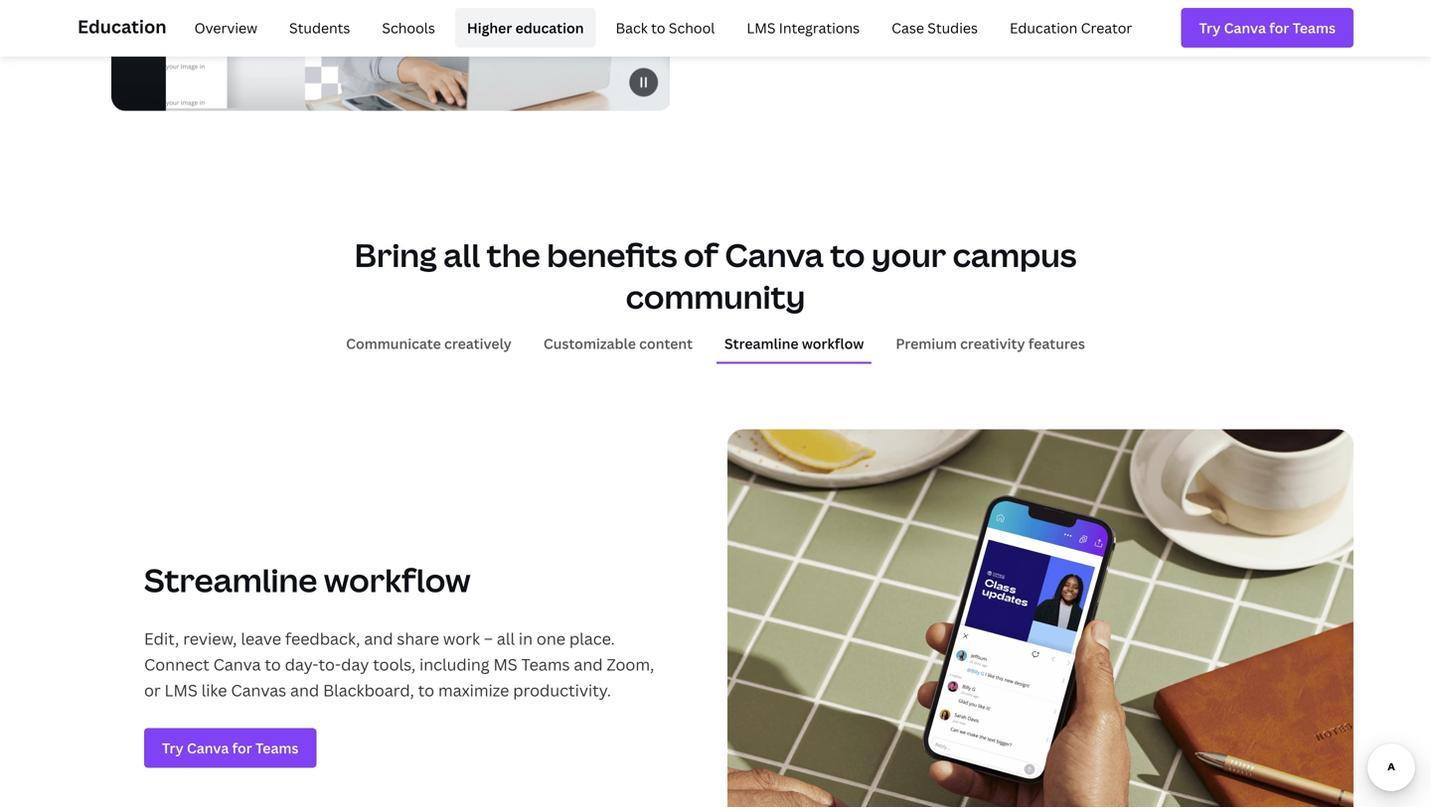 Task type: vqa. For each thing, say whether or not it's contained in the screenshot.
workflow within the button
yes



Task type: describe. For each thing, give the bounding box(es) containing it.
education creator
[[1010, 18, 1132, 37]]

streamline workflow inside button
[[725, 334, 864, 353]]

education for education creator
[[1010, 18, 1078, 37]]

your
[[872, 234, 946, 277]]

tools,
[[373, 654, 416, 676]]

canva inside edit, review, leave feedback, and share work – all in one place. connect canva to day-to-day tools, including ms teams and zoom, or lms like canvas and blackboard, to maximize productivity.
[[213, 654, 261, 676]]

workflow inside streamline workflow button
[[802, 334, 864, 353]]

menu bar inside education element
[[175, 8, 1144, 48]]

day-
[[285, 654, 318, 676]]

communicate
[[346, 334, 441, 353]]

1 vertical spatial streamline
[[144, 559, 317, 602]]

edit, review, leave feedback, and share work – all in one place. connect canva to day-to-day tools, including ms teams and zoom, or lms like canvas and blackboard, to maximize productivity.
[[144, 628, 654, 701]]

feedback,
[[285, 628, 360, 650]]

studies
[[927, 18, 978, 37]]

customizable content button
[[536, 325, 701, 362]]

content
[[639, 334, 693, 353]]

customizable
[[543, 334, 636, 353]]

communicate creatively button
[[338, 325, 520, 362]]

back
[[616, 18, 648, 37]]

higher education
[[467, 18, 584, 37]]

overview
[[194, 18, 257, 37]]

back to school link
[[604, 8, 727, 48]]

education
[[515, 18, 584, 37]]

ms
[[493, 654, 517, 676]]

overview link
[[182, 8, 269, 48]]

education for education
[[78, 14, 167, 39]]

place.
[[569, 628, 615, 650]]

lms inside edit, review, leave feedback, and share work – all in one place. connect canva to day-to-day tools, including ms teams and zoom, or lms like canvas and blackboard, to maximize productivity.
[[165, 680, 198, 701]]

teams
[[521, 654, 570, 676]]

0 horizontal spatial workflow
[[324, 559, 471, 602]]

community
[[626, 275, 805, 318]]

premium creativity features
[[896, 334, 1085, 353]]

of
[[684, 234, 718, 277]]

bring
[[354, 234, 437, 277]]

students link
[[277, 8, 362, 48]]

to down including
[[418, 680, 434, 701]]

education element
[[78, 0, 1354, 56]]

lms integrations
[[747, 18, 860, 37]]

to down leave
[[265, 654, 281, 676]]

higher education link
[[455, 8, 596, 48]]

review,
[[183, 628, 237, 650]]



Task type: locate. For each thing, give the bounding box(es) containing it.
school
[[669, 18, 715, 37]]

and up tools,
[[364, 628, 393, 650]]

0 horizontal spatial education
[[78, 14, 167, 39]]

all right – at the left
[[497, 628, 515, 650]]

canva
[[725, 234, 824, 277], [213, 654, 261, 676]]

1 horizontal spatial canva
[[725, 234, 824, 277]]

including
[[419, 654, 490, 676]]

canva inside "bring all the benefits of canva to your campus community"
[[725, 234, 824, 277]]

0 horizontal spatial lms
[[165, 680, 198, 701]]

and down day- at the left bottom
[[290, 680, 319, 701]]

streamline down community
[[725, 334, 799, 353]]

day
[[341, 654, 369, 676]]

1 horizontal spatial and
[[364, 628, 393, 650]]

1 vertical spatial and
[[574, 654, 603, 676]]

premium creativity features button
[[888, 325, 1093, 362]]

lms down connect
[[165, 680, 198, 701]]

creator
[[1081, 18, 1132, 37]]

creativity
[[960, 334, 1025, 353]]

productivity.
[[513, 680, 611, 701]]

1 horizontal spatial workflow
[[802, 334, 864, 353]]

1 vertical spatial canva
[[213, 654, 261, 676]]

communicate creatively
[[346, 334, 512, 353]]

0 vertical spatial lms
[[747, 18, 776, 37]]

–
[[484, 628, 493, 650]]

case studies
[[892, 18, 978, 37]]

workflow left premium
[[802, 334, 864, 353]]

creatively
[[444, 334, 512, 353]]

like
[[201, 680, 227, 701]]

menu bar
[[175, 8, 1144, 48]]

lms integrations link
[[735, 8, 872, 48]]

benefits
[[547, 234, 677, 277]]

1 vertical spatial streamline workflow
[[144, 559, 471, 602]]

lms left integrations
[[747, 18, 776, 37]]

1 vertical spatial workflow
[[324, 559, 471, 602]]

case
[[892, 18, 924, 37]]

2 vertical spatial and
[[290, 680, 319, 701]]

maximize
[[438, 680, 509, 701]]

0 vertical spatial all
[[443, 234, 480, 277]]

streamline workflow up feedback,
[[144, 559, 471, 602]]

and down place.
[[574, 654, 603, 676]]

to right back at the left
[[651, 18, 665, 37]]

0 horizontal spatial and
[[290, 680, 319, 701]]

1 horizontal spatial streamline workflow
[[725, 334, 864, 353]]

one
[[537, 628, 565, 650]]

features
[[1028, 334, 1085, 353]]

in
[[519, 628, 533, 650]]

streamline workflow
[[725, 334, 864, 353], [144, 559, 471, 602]]

students
[[289, 18, 350, 37]]

share
[[397, 628, 439, 650]]

0 vertical spatial streamline
[[725, 334, 799, 353]]

streamline
[[725, 334, 799, 353], [144, 559, 317, 602]]

0 horizontal spatial streamline
[[144, 559, 317, 602]]

or
[[144, 680, 161, 701]]

integrations
[[779, 18, 860, 37]]

customizable content
[[543, 334, 693, 353]]

education inside menu bar
[[1010, 18, 1078, 37]]

back to school
[[616, 18, 715, 37]]

zoom,
[[607, 654, 654, 676]]

edit,
[[144, 628, 179, 650]]

2 horizontal spatial and
[[574, 654, 603, 676]]

0 vertical spatial canva
[[725, 234, 824, 277]]

0 horizontal spatial canva
[[213, 654, 261, 676]]

1 horizontal spatial all
[[497, 628, 515, 650]]

streamline workflow button
[[717, 325, 872, 362]]

bring all the benefits of canva to your campus community
[[354, 234, 1077, 318]]

0 vertical spatial streamline workflow
[[725, 334, 864, 353]]

the
[[487, 234, 540, 277]]

schools link
[[370, 8, 447, 48]]

1 horizontal spatial lms
[[747, 18, 776, 37]]

0 horizontal spatial streamline workflow
[[144, 559, 471, 602]]

streamline workflow down community
[[725, 334, 864, 353]]

education creator link
[[998, 8, 1144, 48]]

to inside "bring all the benefits of canva to your campus community"
[[830, 234, 865, 277]]

workflow up share
[[324, 559, 471, 602]]

all inside edit, review, leave feedback, and share work – all in one place. connect canva to day-to-day tools, including ms teams and zoom, or lms like canvas and blackboard, to maximize productivity.
[[497, 628, 515, 650]]

premium
[[896, 334, 957, 353]]

1 vertical spatial all
[[497, 628, 515, 650]]

all
[[443, 234, 480, 277], [497, 628, 515, 650]]

lms inside menu bar
[[747, 18, 776, 37]]

0 vertical spatial workflow
[[802, 334, 864, 353]]

all left "the"
[[443, 234, 480, 277]]

viewing canva comments on phone image
[[727, 430, 1354, 808]]

1 vertical spatial lms
[[165, 680, 198, 701]]

to-
[[318, 654, 341, 676]]

1 horizontal spatial streamline
[[725, 334, 799, 353]]

work
[[443, 628, 480, 650]]

campus
[[953, 234, 1077, 277]]

higher
[[467, 18, 512, 37]]

canvas
[[231, 680, 286, 701]]

all inside "bring all the benefits of canva to your campus community"
[[443, 234, 480, 277]]

0 horizontal spatial all
[[443, 234, 480, 277]]

case studies link
[[880, 8, 990, 48]]

schools
[[382, 18, 435, 37]]

canva right "of" on the top of page
[[725, 234, 824, 277]]

to inside menu bar
[[651, 18, 665, 37]]

leave
[[241, 628, 281, 650]]

0 vertical spatial and
[[364, 628, 393, 650]]

to left your
[[830, 234, 865, 277]]

blackboard,
[[323, 680, 414, 701]]

and
[[364, 628, 393, 650], [574, 654, 603, 676], [290, 680, 319, 701]]

canva up canvas
[[213, 654, 261, 676]]

connect
[[144, 654, 209, 676]]

lms
[[747, 18, 776, 37], [165, 680, 198, 701]]

to
[[651, 18, 665, 37], [830, 234, 865, 277], [265, 654, 281, 676], [418, 680, 434, 701]]

workflow
[[802, 334, 864, 353], [324, 559, 471, 602]]

streamline up review,
[[144, 559, 317, 602]]

1 horizontal spatial education
[[1010, 18, 1078, 37]]

menu bar containing overview
[[175, 8, 1144, 48]]

streamline inside button
[[725, 334, 799, 353]]

education
[[78, 14, 167, 39], [1010, 18, 1078, 37]]



